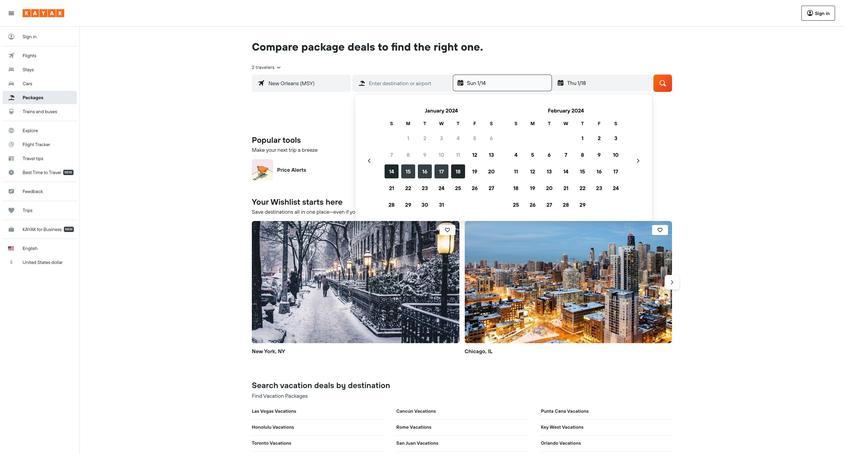 Task type: vqa. For each thing, say whether or not it's contained in the screenshot.
2nd grid from the left
yes



Task type: describe. For each thing, give the bounding box(es) containing it.
Origin input text field
[[265, 79, 351, 88]]

navigation menu image
[[8, 10, 15, 16]]

your wishlist starts here carousel region
[[249, 218, 680, 367]]

Start date field
[[467, 79, 552, 87]]

new york, ny element
[[252, 221, 460, 343]]

1 grid from the left
[[384, 103, 500, 213]]

united states (english) image
[[8, 246, 14, 250]]



Task type: locate. For each thing, give the bounding box(es) containing it.
row
[[384, 120, 500, 127], [508, 120, 625, 127], [384, 130, 500, 147], [508, 130, 625, 147], [384, 147, 500, 163], [508, 147, 625, 163], [384, 163, 500, 180], [508, 163, 625, 180], [384, 180, 500, 196], [508, 180, 625, 196], [384, 196, 500, 213], [508, 196, 625, 213]]

Destination input text field
[[365, 79, 451, 88]]

forward image
[[669, 279, 676, 286]]

End date field
[[567, 79, 652, 87]]

start date calendar input element
[[364, 103, 645, 213]]

0 horizontal spatial grid
[[384, 103, 500, 213]]

1 horizontal spatial grid
[[508, 103, 625, 213]]

grid
[[384, 103, 500, 213], [508, 103, 625, 213]]

chicago, il element
[[465, 221, 673, 343]]

2 grid from the left
[[508, 103, 625, 213]]



